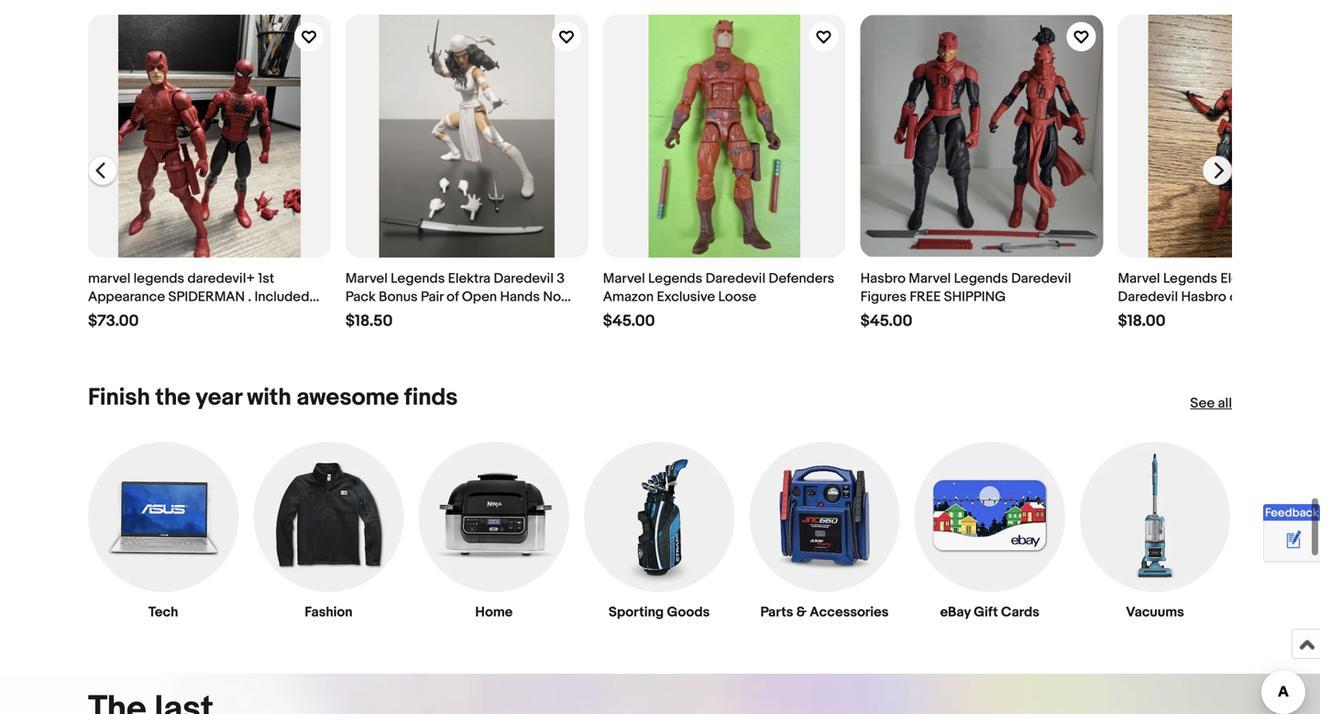 Task type: vqa. For each thing, say whether or not it's contained in the screenshot.
&
yes



Task type: locate. For each thing, give the bounding box(es) containing it.
0 horizontal spatial hasbro
[[861, 270, 906, 287]]

accessories
[[810, 604, 889, 621]]

legends up $18.00 text box
[[1163, 270, 1217, 287]]

hasbro inside marvel legends elektra natchios daredevil hasbro 6" action figu $18.00
[[1181, 289, 1226, 305]]

extra inside marvel legends daredevil+ 1st appearance spiderman . included extra items
[[88, 307, 120, 323]]

extra down appearance
[[88, 307, 120, 323]]

extra down pack
[[346, 307, 377, 323]]

$45.00 for hasbro marvel legends daredevil figures free shipping $45.00
[[861, 312, 913, 331]]

marvel for $45.00
[[603, 270, 645, 287]]

head
[[380, 307, 414, 323]]

2 $45.00 from the left
[[861, 312, 913, 331]]

$45.00
[[603, 312, 655, 331], [861, 312, 913, 331]]

daredevil inside hasbro marvel legends daredevil figures free shipping $45.00
[[1011, 270, 1071, 287]]

marvel for pair
[[346, 270, 388, 287]]

marvel inside marvel legends daredevil defenders amazon exclusive loose $45.00
[[603, 270, 645, 287]]

marvel up $18.00 text box
[[1118, 270, 1160, 287]]

legends up pair
[[391, 270, 445, 287]]

ebay
[[940, 604, 971, 621]]

1 legends from the left
[[391, 270, 445, 287]]

marvel up amazon
[[603, 270, 645, 287]]

elektra inside marvel legends elektra natchios daredevil hasbro 6" action figu $18.00
[[1221, 270, 1263, 287]]

marvel inside marvel legends elektra daredevil 3 pack bonus pair of open hands no extra head
[[346, 270, 388, 287]]

daredevil
[[494, 270, 554, 287], [706, 270, 766, 287], [1011, 270, 1071, 287], [1118, 289, 1178, 305]]

elektra for marvel legends elektra daredevil 3 pack bonus pair of open hands no extra head
[[448, 270, 491, 287]]

home
[[475, 604, 513, 621]]

parts & accessories link
[[749, 442, 900, 628]]

3 marvel from the left
[[909, 270, 951, 287]]

1 elektra from the left
[[448, 270, 491, 287]]

$45.00 inside hasbro marvel legends daredevil figures free shipping $45.00
[[861, 312, 913, 331]]

daredevil inside marvel legends elektra daredevil 3 pack bonus pair of open hands no extra head
[[494, 270, 554, 287]]

.
[[248, 289, 251, 305]]

see all
[[1190, 395, 1232, 411]]

marvel
[[346, 270, 388, 287], [603, 270, 645, 287], [909, 270, 951, 287], [1118, 270, 1160, 287]]

hasbro left 6"
[[1181, 289, 1226, 305]]

no
[[543, 289, 561, 305]]

pack
[[346, 289, 376, 305]]

$18.00 text field
[[1118, 312, 1166, 331]]

finish
[[88, 383, 150, 412]]

legends up exclusive
[[648, 270, 702, 287]]

2 marvel from the left
[[603, 270, 645, 287]]

see
[[1190, 395, 1215, 411]]

0 vertical spatial hasbro
[[861, 270, 906, 287]]

finds
[[404, 383, 458, 412]]

elektra for marvel legends elektra natchios daredevil hasbro 6" action figu $18.00
[[1221, 270, 1263, 287]]

elektra
[[448, 270, 491, 287], [1221, 270, 1263, 287]]

elektra up 6"
[[1221, 270, 1263, 287]]

$73.00 text field
[[88, 312, 139, 331]]

legends
[[391, 270, 445, 287], [648, 270, 702, 287], [954, 270, 1008, 287], [1163, 270, 1217, 287]]

0 horizontal spatial elektra
[[448, 270, 491, 287]]

$45.00 inside marvel legends daredevil defenders amazon exclusive loose $45.00
[[603, 312, 655, 331]]

figu
[[1291, 289, 1318, 305]]

awesome
[[297, 383, 399, 412]]

elektra up open
[[448, 270, 491, 287]]

legends up shipping
[[954, 270, 1008, 287]]

amazon
[[603, 289, 654, 305]]

marvel inside marvel legends elektra natchios daredevil hasbro 6" action figu $18.00
[[1118, 270, 1160, 287]]

0 horizontal spatial extra
[[88, 307, 120, 323]]

1 horizontal spatial $45.00
[[861, 312, 913, 331]]

1st
[[258, 270, 274, 287]]

hasbro up the "figures"
[[861, 270, 906, 287]]

bonus
[[379, 289, 418, 305]]

2 extra from the left
[[346, 307, 377, 323]]

ebay gift cards
[[940, 604, 1039, 621]]

ebay gift cards link
[[915, 442, 1065, 628]]

2 legends from the left
[[648, 270, 702, 287]]

marvel up free
[[909, 270, 951, 287]]

loose
[[718, 289, 756, 305]]

home link
[[419, 442, 569, 628]]

hasbro marvel legends daredevil figures free shipping $45.00
[[861, 270, 1071, 331]]

spiderman
[[168, 289, 245, 305]]

1 extra from the left
[[88, 307, 120, 323]]

$18.50
[[346, 312, 393, 331]]

natchios
[[1266, 270, 1320, 287]]

legends inside marvel legends daredevil defenders amazon exclusive loose $45.00
[[648, 270, 702, 287]]

sporting
[[609, 604, 664, 621]]

daredevil inside marvel legends daredevil defenders amazon exclusive loose $45.00
[[706, 270, 766, 287]]

1 horizontal spatial hasbro
[[1181, 289, 1226, 305]]

extra
[[88, 307, 120, 323], [346, 307, 377, 323]]

with
[[247, 383, 291, 412]]

marvel up pack
[[346, 270, 388, 287]]

marvel legends elektra daredevil 3 pack bonus pair of open hands no extra head
[[346, 270, 565, 323]]

sporting goods link
[[584, 442, 735, 628]]

hasbro inside hasbro marvel legends daredevil figures free shipping $45.00
[[861, 270, 906, 287]]

1 horizontal spatial elektra
[[1221, 270, 1263, 287]]

1 $45.00 from the left
[[603, 312, 655, 331]]

4 marvel from the left
[[1118, 270, 1160, 287]]

&
[[796, 604, 807, 621]]

$45.00 down the "figures"
[[861, 312, 913, 331]]

$45.00 down amazon
[[603, 312, 655, 331]]

sporting goods
[[609, 604, 710, 621]]

daredevil inside marvel legends elektra natchios daredevil hasbro 6" action figu $18.00
[[1118, 289, 1178, 305]]

finish the year with awesome finds
[[88, 383, 458, 412]]

pair
[[421, 289, 443, 305]]

0 horizontal spatial $45.00
[[603, 312, 655, 331]]

1 marvel from the left
[[346, 270, 388, 287]]

1 horizontal spatial extra
[[346, 307, 377, 323]]

vacuums
[[1126, 604, 1184, 621]]

$45.00 for marvel legends daredevil defenders amazon exclusive loose $45.00
[[603, 312, 655, 331]]

4 legends from the left
[[1163, 270, 1217, 287]]

1 vertical spatial hasbro
[[1181, 289, 1226, 305]]

2 elektra from the left
[[1221, 270, 1263, 287]]

legends inside marvel legends elektra natchios daredevil hasbro 6" action figu $18.00
[[1163, 270, 1217, 287]]

legends inside marvel legends elektra daredevil 3 pack bonus pair of open hands no extra head
[[391, 270, 445, 287]]

legends inside hasbro marvel legends daredevil figures free shipping $45.00
[[954, 270, 1008, 287]]

hasbro
[[861, 270, 906, 287], [1181, 289, 1226, 305]]

gift
[[974, 604, 998, 621]]

elektra inside marvel legends elektra daredevil 3 pack bonus pair of open hands no extra head
[[448, 270, 491, 287]]

3 legends from the left
[[954, 270, 1008, 287]]

$18.50 text field
[[346, 312, 393, 331]]



Task type: describe. For each thing, give the bounding box(es) containing it.
$73.00
[[88, 312, 139, 331]]

daredevil+
[[187, 270, 255, 287]]

defenders
[[769, 270, 834, 287]]

vacuums link
[[1080, 442, 1230, 628]]

all
[[1218, 395, 1232, 411]]

shipping
[[944, 289, 1006, 305]]

fashion link
[[253, 442, 404, 628]]

see all link
[[1190, 394, 1232, 412]]

items
[[123, 307, 158, 323]]

of
[[447, 289, 459, 305]]

tech
[[148, 604, 178, 621]]

hands
[[500, 289, 540, 305]]

marvel for action
[[1118, 270, 1160, 287]]

marvel legends elektra natchios daredevil hasbro 6" action figu $18.00
[[1118, 270, 1320, 331]]

finish the year with awesome finds link
[[88, 383, 458, 412]]

exclusive
[[657, 289, 715, 305]]

goods
[[667, 604, 710, 621]]

year
[[196, 383, 242, 412]]

$45.00 text field
[[861, 312, 913, 331]]

marvel legends daredevil+ 1st appearance spiderman . included extra items
[[88, 270, 309, 323]]

included
[[254, 289, 309, 305]]

parts
[[760, 604, 793, 621]]

appearance
[[88, 289, 165, 305]]

feedback
[[1265, 506, 1319, 520]]

legends for action
[[1163, 270, 1217, 287]]

legends for $45.00
[[648, 270, 702, 287]]

legends
[[134, 270, 184, 287]]

marvel
[[88, 270, 130, 287]]

the
[[155, 383, 190, 412]]

marvel legends daredevil defenders amazon exclusive loose $45.00
[[603, 270, 834, 331]]

$45.00 text field
[[603, 312, 655, 331]]

figures
[[861, 289, 907, 305]]

tech link
[[88, 442, 239, 628]]

3
[[557, 270, 565, 287]]

parts & accessories
[[760, 604, 889, 621]]

open
[[462, 289, 497, 305]]

cards
[[1001, 604, 1039, 621]]

action
[[1247, 289, 1288, 305]]

extra inside marvel legends elektra daredevil 3 pack bonus pair of open hands no extra head
[[346, 307, 377, 323]]

legends for pair
[[391, 270, 445, 287]]

marvel inside hasbro marvel legends daredevil figures free shipping $45.00
[[909, 270, 951, 287]]

fashion
[[305, 604, 353, 621]]

free
[[910, 289, 941, 305]]

6"
[[1229, 289, 1244, 305]]



